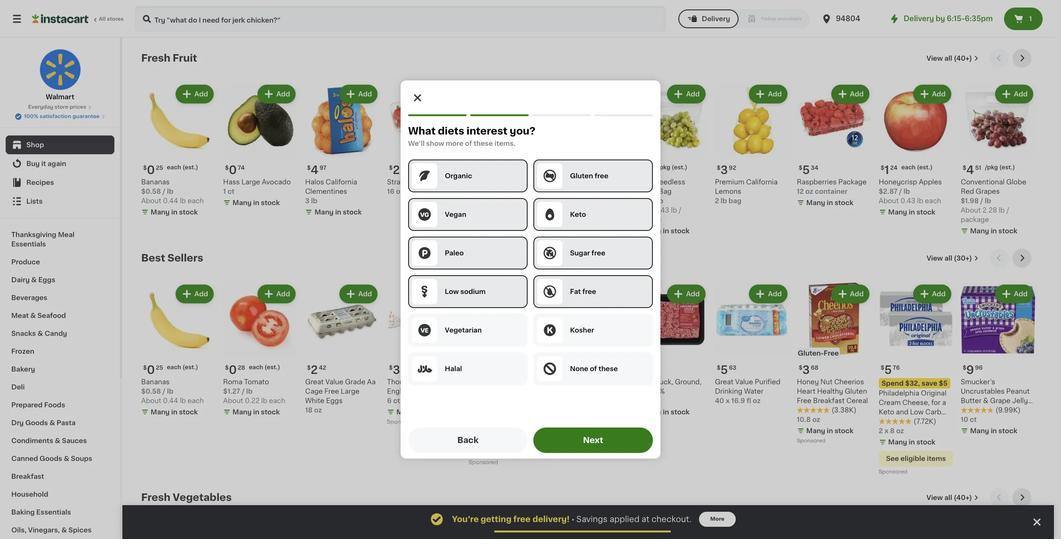 Task type: locate. For each thing, give the bounding box(es) containing it.
0 vertical spatial (40+)
[[954, 55, 972, 62]]

eggs
[[38, 277, 55, 283], [326, 398, 343, 405]]

view for 1
[[927, 55, 943, 62]]

1 bananas $0.58 / lb about 0.44 lb each from the top
[[141, 179, 204, 204]]

1 vertical spatial (40+)
[[954, 495, 972, 501]]

oz right fl
[[753, 398, 761, 405]]

many
[[233, 200, 252, 206], [479, 200, 497, 206], [806, 200, 825, 206], [151, 209, 170, 216], [315, 209, 334, 216], [888, 209, 907, 216], [560, 218, 579, 225], [642, 228, 661, 235], [970, 228, 989, 235], [151, 409, 170, 416], [233, 409, 252, 416], [397, 409, 416, 416], [642, 409, 661, 416], [560, 419, 579, 425], [806, 428, 825, 435], [970, 428, 989, 435], [479, 430, 497, 437], [888, 439, 907, 446]]

avocado
[[262, 179, 291, 186]]

$5 for spend $20, save $5
[[529, 380, 538, 387]]

(40+) for fruit
[[954, 55, 972, 62]]

1 horizontal spatial great
[[715, 379, 734, 386]]

0 horizontal spatial ct
[[228, 188, 235, 195]]

delivery for delivery by 6:15-6:35pm
[[904, 15, 934, 22]]

low sodium
[[445, 289, 486, 295]]

1 4 from the left
[[311, 165, 319, 176]]

0 vertical spatial see eligible items
[[476, 446, 536, 453]]

2 all from the top
[[945, 255, 952, 262]]

1 red from the left
[[551, 188, 564, 195]]

about down $1.27 at the bottom
[[223, 398, 243, 405]]

1 save from the left
[[512, 380, 528, 387]]

dairy
[[11, 277, 30, 283]]

view for 5
[[927, 255, 943, 262]]

bananas $0.58 / lb about 0.44 lb each for 4
[[141, 179, 204, 204]]

68
[[811, 365, 819, 371]]

0 horizontal spatial of
[[465, 140, 472, 147]]

more
[[710, 517, 725, 522]]

2 inside product group
[[311, 365, 318, 376]]

essentials inside baking essentials link
[[36, 509, 71, 516]]

fruit
[[173, 53, 197, 63]]

3 up premium
[[721, 165, 728, 176]]

0 horizontal spatial spend
[[472, 380, 494, 387]]

sun harvest seedless red grapes $2.18 / lb about 2.4 lb / package
[[551, 179, 625, 214]]

0 vertical spatial 92
[[729, 165, 736, 171]]

$ 5 63
[[717, 365, 736, 376]]

1 horizontal spatial /pkg (est.)
[[985, 165, 1015, 170]]

0 horizontal spatial delivery
[[702, 16, 730, 22]]

free for fat free
[[582, 289, 596, 295]]

smucker's uncrustables peanut butter & grape jelly sandwich
[[961, 379, 1030, 414]]

1 /pkg from the left
[[657, 165, 670, 170]]

oz right 16
[[396, 188, 404, 195]]

0 vertical spatial item carousel region
[[141, 49, 1035, 242]]

1 horizontal spatial large
[[341, 388, 359, 395]]

value left grade
[[325, 379, 343, 386]]

shop link
[[6, 136, 114, 154]]

0 horizontal spatial 18
[[305, 407, 313, 414]]

value for 5
[[735, 379, 753, 386]]

none
[[570, 366, 588, 372]]

0 horizontal spatial california
[[326, 179, 357, 186]]

2.28
[[983, 207, 997, 214]]

eligible for many in stock
[[491, 446, 516, 453]]

original inside 'philadelphia original cream cheese, for a keto and low carb lifestyle'
[[921, 390, 947, 397]]

bananas for 4
[[141, 179, 170, 186]]

1 great from the left
[[305, 379, 324, 386]]

25 inside $ 0 25
[[156, 365, 163, 371]]

1 view all (40+) button from the top
[[923, 49, 983, 68]]

value inside great value grade aa cage free large white eggs 18 oz
[[325, 379, 343, 386]]

(est.) for $ 1 24
[[917, 165, 933, 170]]

oils, vinegars, & spices link
[[6, 522, 114, 540]]

eggs down produce link
[[38, 277, 55, 283]]

1 vertical spatial gluten
[[845, 388, 867, 395]]

2 $1.98 from the left
[[961, 198, 979, 204]]

2 $5 from the left
[[939, 380, 948, 387]]

oz inside great value purified drinking water 40 x 16.9 fl oz
[[753, 398, 761, 405]]

2 value from the left
[[735, 379, 753, 386]]

0 vertical spatial items
[[517, 446, 536, 453]]

1 $1.98 from the left
[[633, 198, 651, 204]]

free for gluten free
[[595, 173, 608, 179]]

3 item carousel region from the top
[[141, 489, 1035, 540]]

1 california from the left
[[326, 179, 357, 186]]

18
[[572, 365, 578, 371], [305, 407, 313, 414]]

goods for canned
[[40, 456, 62, 462]]

1 horizontal spatial see eligible items button
[[879, 451, 953, 467]]

5 for $ 5 63
[[721, 365, 728, 376]]

each (est.) inside $0.25 each (estimated) element
[[167, 365, 198, 371]]

package down 2.43
[[633, 217, 661, 223]]

2 seedless from the left
[[655, 179, 685, 186]]

great up drinking
[[715, 379, 734, 386]]

1 vertical spatial $ 3 92
[[389, 365, 409, 376]]

seedless inside green seedless grapes bag $1.98 / lb about 2.43 lb / package
[[655, 179, 685, 186]]

0 vertical spatial bananas $0.58 / lb about 0.44 lb each
[[141, 179, 204, 204]]

$1.98
[[633, 198, 651, 204], [961, 198, 979, 204]]

treatment tracker modal dialog
[[122, 506, 1054, 540]]

2 25 from the top
[[156, 365, 163, 371]]

package for about 2.43 lb / package
[[633, 217, 661, 223]]

$1.98 down conventional
[[961, 198, 979, 204]]

many down "hass large avocado 1 ct"
[[233, 200, 252, 206]]

2 fresh from the top
[[141, 493, 170, 503]]

2 red from the left
[[961, 188, 974, 195]]

2 4 from the left
[[966, 165, 974, 176]]

(est.) up tomato
[[265, 365, 280, 371]]

0 vertical spatial all
[[945, 55, 952, 62]]

2 horizontal spatial package
[[961, 217, 989, 223]]

/pkg inside $4.51 per package (estimated) element
[[985, 165, 998, 170]]

beef
[[633, 379, 649, 386]]

1 25 from the top
[[156, 165, 163, 171]]

$ inside $ 0 25 each (est.)
[[143, 165, 147, 171]]

34
[[811, 165, 819, 171]]

81
[[647, 165, 654, 171]]

$4.81 per package (estimated) element
[[633, 161, 707, 178]]

$ inside $ 4 97
[[307, 165, 311, 171]]

grapes down conventional
[[976, 188, 1000, 195]]

delivery by 6:15-6:35pm link
[[889, 13, 993, 24]]

2 $0.25 each (estimated) element from the top
[[141, 361, 216, 378]]

2 /pkg (est.) from the left
[[985, 165, 1015, 170]]

view all (40+) for fresh vegetables
[[927, 495, 972, 501]]

0 inside the $0.28 each (estimated) element
[[229, 365, 237, 376]]

0 horizontal spatial $ 3 92
[[389, 365, 409, 376]]

peanut
[[1006, 388, 1030, 395]]

5 left 76
[[884, 365, 892, 376]]

dry
[[11, 420, 24, 427]]

buy it again
[[26, 161, 66, 167]]

these up a-
[[599, 366, 618, 372]]

many down $ 0 25
[[151, 409, 170, 416]]

1 seedless from the left
[[593, 179, 623, 186]]

save for $32,
[[922, 380, 937, 387]]

0 horizontal spatial 42
[[319, 365, 326, 371]]

fresh left "fruit"
[[141, 53, 170, 63]]

dry goods & pasta
[[11, 420, 76, 427]]

/ up 2.28 at the top right
[[980, 198, 983, 204]]

all for 5
[[945, 255, 952, 262]]

household link
[[6, 486, 114, 504]]

0 horizontal spatial eligible
[[491, 446, 516, 453]]

save
[[512, 380, 528, 387], [922, 380, 937, 387]]

lb inside the premium california lemons 2 lb bag
[[721, 198, 727, 204]]

92 for thomas' original english muffins
[[401, 365, 409, 371]]

/pkg (est.) right 51
[[985, 165, 1015, 170]]

frozen
[[11, 348, 34, 355]]

fresh left vegetables
[[141, 493, 170, 503]]

42 right lime
[[487, 179, 495, 186]]

1 vertical spatial $0.58
[[141, 388, 161, 395]]

0 horizontal spatial low
[[445, 289, 459, 295]]

goods down condiments & sauces
[[40, 456, 62, 462]]

1 grapes from the left
[[566, 188, 590, 195]]

$0.28 each (estimated) element
[[223, 361, 298, 378]]

/pkg (est.) inside $4.51 per package (estimated) element
[[985, 165, 1015, 170]]

oz inside raspberries package 12 oz container
[[806, 188, 813, 195]]

18 right 22
[[572, 365, 578, 371]]

oz right 8
[[896, 428, 904, 435]]

1 $0.25 each (estimated) element from the top
[[141, 161, 216, 178]]

gluten free
[[570, 173, 608, 179]]

see eligible items button for (7.72k)
[[879, 451, 953, 467]]

these
[[474, 140, 493, 147], [599, 366, 618, 372]]

2 california from the left
[[746, 179, 778, 186]]

1 vertical spatial x
[[885, 428, 889, 435]]

$5 left bounty
[[529, 380, 538, 387]]

1 horizontal spatial original
[[921, 390, 947, 397]]

grapes down harvest in the top of the page
[[566, 188, 590, 195]]

free
[[824, 350, 839, 357], [324, 388, 339, 395], [797, 398, 812, 405]]

4 inside $4.51 per package (estimated) element
[[966, 165, 974, 176]]

product group containing 1
[[879, 83, 953, 219]]

1 horizontal spatial seedless
[[655, 179, 685, 186]]

and
[[896, 409, 909, 416]]

5
[[557, 165, 564, 176], [803, 165, 810, 176], [721, 365, 728, 376], [884, 365, 892, 376]]

goods down prepared foods
[[25, 420, 48, 427]]

1 view from the top
[[927, 55, 943, 62]]

many down "10 ct"
[[970, 428, 989, 435]]

$2.87
[[879, 188, 898, 195]]

about inside green seedless grapes bag $1.98 / lb about 2.43 lb / package
[[633, 207, 653, 214]]

0 vertical spatial 25
[[156, 165, 163, 171]]

great inside great value grade aa cage free large white eggs 18 oz
[[305, 379, 324, 386]]

/ up 2.4
[[570, 198, 573, 204]]

breakfast
[[813, 398, 845, 405], [11, 474, 44, 480]]

1 horizontal spatial package
[[633, 217, 661, 223]]

0 vertical spatial gluten
[[570, 173, 593, 179]]

1 fresh from the top
[[141, 53, 170, 63]]

see for many in stock
[[476, 446, 489, 453]]

premium
[[715, 179, 745, 186]]

1 /pkg (est.) from the left
[[657, 165, 687, 170]]

1 bananas from the top
[[141, 179, 170, 186]]

$ 3 92 for premium california lemons
[[717, 165, 736, 176]]

1 horizontal spatial /pkg
[[985, 165, 998, 170]]

/pkg (est.) inside $4.81 per package (estimated) element
[[657, 165, 687, 170]]

0 vertical spatial ct
[[228, 188, 235, 195]]

ct inside "hass large avocado 1 ct"
[[228, 188, 235, 195]]

0 horizontal spatial eggs
[[38, 277, 55, 283]]

0 horizontal spatial x
[[726, 398, 730, 405]]

$ inside $ 0 74
[[225, 165, 229, 171]]

red down conventional
[[961, 188, 974, 195]]

sponsored badge image
[[387, 420, 416, 425], [797, 439, 825, 444], [469, 460, 498, 466], [879, 470, 907, 475]]

bananas down $ 0 25 each (est.)
[[141, 179, 170, 186]]

great for 2
[[305, 379, 324, 386]]

(est.) for $ 0 28
[[265, 365, 280, 371]]

5 left 23
[[557, 165, 564, 176]]

2 horizontal spatial grapes
[[976, 188, 1000, 195]]

california inside halos california clementines 3 lb
[[326, 179, 357, 186]]

save right $32, at bottom right
[[922, 380, 937, 387]]

2 horizontal spatial each (est.)
[[901, 165, 933, 170]]

grapes inside sun harvest seedless red grapes $2.18 / lb about 2.4 lb / package
[[566, 188, 590, 195]]

0 horizontal spatial these
[[474, 140, 493, 147]]

oz inside great value grade aa cage free large white eggs 18 oz
[[314, 407, 322, 414]]

1 horizontal spatial red
[[961, 188, 974, 195]]

chuck,
[[650, 379, 673, 386]]

fresh for fresh fruit
[[141, 53, 170, 63]]

1 vertical spatial all
[[945, 255, 952, 262]]

0
[[147, 165, 155, 176], [229, 165, 237, 176], [475, 165, 483, 176], [147, 365, 155, 376], [229, 365, 237, 376]]

(3.38k)
[[832, 407, 857, 414]]

2 view all (40+) from the top
[[927, 495, 972, 501]]

0 horizontal spatial keto
[[570, 211, 586, 218]]

$ 3 92 for thomas' original english muffins
[[389, 365, 409, 376]]

gluten inside add your shopping preferences element
[[570, 173, 593, 179]]

None search field
[[135, 6, 666, 32]]

2 horizontal spatial free
[[824, 350, 839, 357]]

these down interest
[[474, 140, 493, 147]]

each (est.) up 'apples'
[[901, 165, 933, 170]]

0 vertical spatial view all (40+) button
[[923, 49, 983, 68]]

0 vertical spatial 42
[[487, 179, 495, 186]]

10.8
[[797, 417, 811, 423]]

see eligible items for many in stock
[[476, 446, 536, 453]]

3
[[721, 165, 728, 176], [305, 198, 309, 204], [393, 365, 400, 376], [803, 365, 810, 376]]

beverages
[[11, 295, 47, 301]]

0 vertical spatial $0.25 each (estimated) element
[[141, 161, 216, 178]]

0 horizontal spatial free
[[324, 388, 339, 395]]

1 vertical spatial 25
[[156, 365, 163, 371]]

many up next button
[[560, 419, 579, 425]]

honeycrisp
[[879, 179, 917, 186]]

$0.25 each (estimated) element for 4
[[141, 161, 216, 178]]

low left sodium
[[445, 289, 459, 295]]

view all (40+) button for fresh fruit
[[923, 49, 983, 68]]

original up muffins
[[417, 379, 443, 386]]

1 vertical spatial essentials
[[36, 509, 71, 516]]

0 vertical spatial see
[[476, 446, 489, 453]]

great for 5
[[715, 379, 734, 386]]

3 for thomas' original english muffins
[[393, 365, 400, 376]]

3 grapes from the left
[[976, 188, 1000, 195]]

25 for $ 0 25 each (est.)
[[156, 165, 163, 171]]

(est.) right $ 0 25
[[183, 365, 198, 371]]

oz
[[396, 188, 404, 195], [806, 188, 813, 195], [753, 398, 761, 405], [314, 407, 322, 414], [812, 417, 820, 423], [896, 428, 904, 435]]

about inside conventional globe red grapes $1.98 / lb about 2.28 lb / package
[[961, 207, 981, 214]]

3 up thomas' at the left bottom of page
[[393, 365, 400, 376]]

1 view all (40+) from the top
[[927, 55, 972, 62]]

each (est.) right $ 0 25
[[167, 365, 198, 371]]

about left 2.28 at the top right
[[961, 207, 981, 214]]

1 value from the left
[[325, 379, 343, 386]]

1 vertical spatial large
[[341, 388, 359, 395]]

1 vertical spatial breakfast
[[11, 474, 44, 480]]

(est.) inside the $0.28 each (estimated) element
[[265, 365, 280, 371]]

california inside the premium california lemons 2 lb bag
[[746, 179, 778, 186]]

1 vertical spatial view all (40+)
[[927, 495, 972, 501]]

(est.) up globe
[[999, 165, 1015, 170]]

1 horizontal spatial $1.98
[[961, 198, 979, 204]]

package inside conventional globe red grapes $1.98 / lb about 2.28 lb / package
[[961, 217, 989, 223]]

0 horizontal spatial gluten
[[570, 173, 593, 179]]

0 horizontal spatial value
[[325, 379, 343, 386]]

dairy & eggs link
[[6, 271, 114, 289]]

oz right 12
[[806, 188, 813, 195]]

see eligible items button
[[469, 442, 544, 458], [879, 451, 953, 467]]

2 horizontal spatial ct
[[970, 417, 977, 423]]

$ inside $ 22 18
[[553, 365, 557, 371]]

keto down harvest in the top of the page
[[570, 211, 586, 218]]

/pkg (est.) for globe
[[985, 165, 1015, 170]]

2 bananas $0.58 / lb about 0.44 lb each from the top
[[141, 379, 204, 404]]

1 horizontal spatial california
[[746, 179, 778, 186]]

& left pasta
[[50, 420, 55, 427]]

2 /pkg from the left
[[985, 165, 998, 170]]

/pkg inside $4.81 per package (estimated) element
[[657, 165, 670, 170]]

0 horizontal spatial 4
[[311, 165, 319, 176]]

0 horizontal spatial great
[[305, 379, 324, 386]]

view all (30+) button
[[923, 249, 983, 268]]

5 left 63
[[721, 365, 728, 376]]

bananas $0.58 / lb about 0.44 lb each
[[141, 179, 204, 204], [141, 379, 204, 404]]

value inside great value purified drinking water 40 x 16.9 fl oz
[[735, 379, 753, 386]]

4 left 97
[[311, 165, 319, 176]]

product group containing 2
[[305, 283, 380, 415]]

18 down white
[[305, 407, 313, 414]]

lemons
[[715, 188, 741, 195]]

free for sugar free
[[592, 250, 605, 257]]

9
[[966, 365, 974, 376]]

1 all from the top
[[945, 55, 952, 62]]

2 (40+) from the top
[[954, 495, 972, 501]]

spend left $20,
[[472, 380, 494, 387]]

1 vertical spatial keto
[[879, 409, 894, 416]]

butter
[[961, 398, 982, 405]]

save for $20,
[[512, 380, 528, 387]]

/pkg right 81
[[657, 165, 670, 170]]

sellers
[[167, 253, 203, 263]]

grapes down the green
[[633, 188, 657, 195]]

essentials up oils, vinegars, & spices
[[36, 509, 71, 516]]

see for (7.72k)
[[886, 456, 899, 462]]

each (est.) inside the $0.28 each (estimated) element
[[249, 365, 280, 371]]

16.9
[[731, 398, 745, 405]]

1 horizontal spatial $ 3 92
[[717, 165, 736, 176]]

about down $2.87
[[879, 198, 899, 204]]

delivery inside button
[[702, 16, 730, 22]]

roma tomato $1.27 / lb about 0.22 lb each
[[223, 379, 285, 405]]

(est.) inside '$1.24 each (estimated)' element
[[917, 165, 933, 170]]

$ 2 42
[[307, 365, 326, 376]]

$ inside $ 0 33
[[471, 165, 475, 171]]

eligible for (7.72k)
[[901, 456, 925, 462]]

1 vertical spatial view
[[927, 255, 943, 262]]

12
[[797, 188, 804, 195]]

1 button
[[1004, 8, 1043, 30]]

1 horizontal spatial eligible
[[901, 456, 925, 462]]

0 vertical spatial breakfast
[[813, 398, 845, 405]]

delivery for delivery
[[702, 16, 730, 22]]

1 horizontal spatial breakfast
[[813, 398, 845, 405]]

2 view all (40+) button from the top
[[923, 489, 983, 508]]

guarantee
[[72, 114, 100, 119]]

5 for $ 5 23
[[557, 165, 564, 176]]

2 great from the left
[[715, 379, 734, 386]]

baking
[[11, 509, 35, 516]]

2
[[393, 165, 400, 176], [715, 198, 719, 204], [311, 365, 318, 376], [879, 428, 883, 435]]

ct right 6
[[393, 398, 400, 405]]

grapes inside green seedless grapes bag $1.98 / lb about 2.43 lb / package
[[633, 188, 657, 195]]

1 horizontal spatial 42
[[487, 179, 495, 186]]

2 view from the top
[[927, 255, 943, 262]]

x left 8
[[885, 428, 889, 435]]

0.44 for 4
[[163, 198, 178, 204]]

1 vertical spatial item carousel region
[[141, 249, 1035, 481]]

18 inside $ 22 18
[[572, 365, 578, 371]]

prepared foods link
[[6, 396, 114, 414]]

2 spend from the left
[[882, 380, 904, 387]]

$ inside $ 2 42
[[307, 365, 311, 371]]

2 vertical spatial ct
[[970, 417, 977, 423]]

0 vertical spatial goods
[[25, 420, 48, 427]]

0 vertical spatial 18
[[572, 365, 578, 371]]

free right cage
[[324, 388, 339, 395]]

2 grapes from the left
[[633, 188, 657, 195]]

original inside thomas' original english muffins 6 ct
[[417, 379, 443, 386]]

(est.) inside $ 0 25 each (est.)
[[183, 165, 198, 170]]

1 horizontal spatial ct
[[393, 398, 400, 405]]

shop
[[26, 142, 44, 148]]

2 item carousel region from the top
[[141, 249, 1035, 481]]

0 horizontal spatial see eligible items button
[[469, 442, 544, 458]]

0.44 down $ 0 25 each (est.)
[[163, 198, 178, 204]]

3 inside halos california clementines 3 lb
[[305, 198, 309, 204]]

red down sun in the top of the page
[[551, 188, 564, 195]]

(est.) up 'apples'
[[917, 165, 933, 170]]

many down container on the top of the page
[[806, 200, 825, 206]]

keto down cream
[[879, 409, 894, 416]]

$1.98 for red
[[961, 198, 979, 204]]

$ inside $ 0 25
[[143, 365, 147, 371]]

all for 1
[[945, 55, 952, 62]]

1 vertical spatial 42
[[319, 365, 326, 371]]

free down heart
[[797, 398, 812, 405]]

oz down white
[[314, 407, 322, 414]]

value up water
[[735, 379, 753, 386]]

$ 5 23
[[553, 165, 572, 176]]

1 vertical spatial 0.44
[[163, 398, 178, 404]]

package inside green seedless grapes bag $1.98 / lb about 2.43 lb / package
[[633, 217, 661, 223]]

essentials down "thanksgiving"
[[11, 241, 46, 248]]

92 for premium california lemons
[[729, 165, 736, 171]]

0 vertical spatial of
[[465, 140, 472, 147]]

$ inside $ 5 63
[[717, 365, 721, 371]]

bananas down $ 0 25
[[141, 379, 170, 386]]

0 for $ 0 74
[[229, 165, 237, 176]]

instacart logo image
[[32, 13, 89, 24]]

1 horizontal spatial eggs
[[326, 398, 343, 405]]

add your shopping preferences element
[[401, 81, 661, 459]]

view inside popup button
[[927, 255, 943, 262]]

of right 'more'
[[465, 140, 472, 147]]

about left 2.43
[[633, 207, 653, 214]]

$5 for spend $32, save $5
[[939, 380, 948, 387]]

great inside great value purified drinking water 40 x 16.9 fl oz
[[715, 379, 734, 386]]

0 horizontal spatial see eligible items
[[476, 446, 536, 453]]

view all (40+) button for fresh vegetables
[[923, 489, 983, 508]]

1 0.44 from the top
[[163, 198, 178, 204]]

94804
[[836, 15, 860, 22]]

each (est.) inside '$1.24 each (estimated)' element
[[901, 165, 933, 170]]

0 vertical spatial view all (40+)
[[927, 55, 972, 62]]

& down uncrustables
[[983, 398, 989, 405]]

$ 3 68
[[799, 365, 819, 376]]

lb
[[167, 188, 173, 195], [904, 188, 910, 195], [180, 198, 186, 204], [575, 198, 581, 204], [311, 198, 317, 204], [657, 198, 663, 204], [721, 198, 727, 204], [917, 198, 923, 204], [985, 198, 991, 204], [585, 207, 591, 214], [671, 207, 677, 214], [999, 207, 1005, 214], [167, 388, 173, 395], [246, 388, 253, 395], [180, 398, 186, 404], [261, 398, 267, 405]]

gluten down 23
[[570, 173, 593, 179]]

1 $0.58 from the top
[[141, 188, 161, 195]]

2 up strawberries
[[393, 165, 400, 176]]

5 left 34 at the top of page
[[803, 165, 810, 176]]

0 horizontal spatial 72
[[401, 165, 408, 171]]

/pkg right 51
[[985, 165, 998, 170]]

$1.98 for grapes
[[633, 198, 651, 204]]

about down $ 0 25 each (est.)
[[141, 198, 161, 204]]

/ right $1.27 at the bottom
[[242, 388, 245, 395]]

$1.98 inside conventional globe red grapes $1.98 / lb about 2.28 lb / package
[[961, 198, 979, 204]]

(est.) for $ 4 51
[[999, 165, 1015, 170]]

recipes link
[[6, 173, 114, 192]]

1 horizontal spatial 92
[[729, 165, 736, 171]]

item carousel region
[[141, 49, 1035, 242], [141, 249, 1035, 481], [141, 489, 1035, 540]]

gluten up cereal
[[845, 388, 867, 395]]

thanksgiving meal essentials
[[11, 232, 75, 248]]

92 up premium
[[729, 165, 736, 171]]

2 bananas from the top
[[141, 379, 170, 386]]

main content
[[122, 38, 1054, 540]]

/pkg (est.) right 81
[[657, 165, 687, 170]]

2 0.44 from the top
[[163, 398, 178, 404]]

breakfast inside 'honey nut cheerios heart healthy gluten free breakfast cereal'
[[813, 398, 845, 405]]

halos california clementines 3 lb
[[305, 179, 357, 204]]

many down 2.28 at the top right
[[970, 228, 989, 235]]

many down the 0.43
[[888, 209, 907, 216]]

lime 42 1 each
[[469, 179, 495, 195]]

many down $ 0 25 each (est.)
[[151, 209, 170, 216]]

see eligible items down back
[[476, 446, 536, 453]]

bounty
[[551, 379, 575, 386]]

1 vertical spatial see eligible items
[[886, 456, 946, 462]]

94804 button
[[821, 6, 877, 32]]

seedless
[[593, 179, 623, 186], [655, 179, 685, 186]]

lb inside halos california clementines 3 lb
[[311, 198, 317, 204]]

product group
[[141, 83, 216, 219], [223, 83, 298, 210], [305, 83, 380, 219], [633, 83, 707, 238], [715, 83, 789, 206], [797, 83, 871, 210], [879, 83, 953, 219], [961, 83, 1035, 238], [141, 283, 216, 419], [223, 283, 298, 419], [305, 283, 380, 415], [387, 283, 462, 428], [469, 283, 544, 468], [551, 283, 625, 429], [633, 283, 707, 419], [715, 283, 789, 406], [797, 283, 871, 446], [879, 283, 953, 477], [961, 283, 1035, 438], [387, 523, 462, 540], [469, 523, 544, 540], [551, 523, 625, 540], [633, 523, 707, 540], [961, 523, 1035, 540]]

gluten-free
[[798, 350, 839, 357]]

1 vertical spatial 18
[[305, 407, 313, 414]]

0 horizontal spatial /pkg (est.)
[[657, 165, 687, 170]]

each inside $ 0 25 each (est.)
[[167, 165, 181, 170]]

$0.25 each (estimated) element
[[141, 161, 216, 178], [141, 361, 216, 378]]

original up the for
[[921, 390, 947, 397]]

product group containing 22
[[551, 283, 625, 429]]

service type group
[[678, 9, 810, 28]]

3 view from the top
[[927, 495, 943, 501]]

25 inside $ 0 25 each (est.)
[[156, 165, 163, 171]]

(est.) left $ 0 74
[[183, 165, 198, 170]]

1 vertical spatial free
[[324, 388, 339, 395]]

3 down halos
[[305, 198, 309, 204]]

2 $0.58 from the top
[[141, 388, 161, 395]]

fresh
[[141, 53, 170, 63], [141, 493, 170, 503]]

&
[[31, 277, 37, 283], [30, 313, 36, 319], [38, 331, 43, 337], [983, 398, 989, 405], [50, 420, 55, 427], [55, 438, 60, 444], [64, 456, 69, 462], [61, 527, 67, 534]]

item carousel region containing fresh vegetables
[[141, 489, 1035, 540]]

oils, vinegars, & spices
[[11, 527, 92, 534]]

fresh for fresh vegetables
[[141, 493, 170, 503]]

main content containing 0
[[122, 38, 1054, 540]]

1 vertical spatial view all (40+) button
[[923, 489, 983, 508]]

see eligible items
[[476, 446, 536, 453], [886, 456, 946, 462]]

0 horizontal spatial items
[[517, 446, 536, 453]]

2 vertical spatial all
[[945, 495, 952, 501]]

1 horizontal spatial 4
[[966, 165, 974, 176]]

2.4
[[573, 207, 583, 214]]

1 horizontal spatial $5
[[939, 380, 948, 387]]

0 horizontal spatial large
[[241, 179, 260, 186]]

(est.) inside $4.51 per package (estimated) element
[[999, 165, 1015, 170]]

2 save from the left
[[922, 380, 937, 387]]

1 horizontal spatial each (est.)
[[249, 365, 280, 371]]

package for about 2.28 lb / package
[[961, 217, 989, 223]]

(est.) for $ 0 25
[[183, 365, 198, 371]]

1 (40+) from the top
[[954, 55, 972, 62]]

1 vertical spatial these
[[599, 366, 618, 372]]

free right getting
[[513, 516, 531, 524]]

1 spend from the left
[[472, 380, 494, 387]]

1 $5 from the left
[[529, 380, 538, 387]]

red inside sun harvest seedless red grapes $2.18 / lb about 2.4 lb / package
[[551, 188, 564, 195]]

ct
[[228, 188, 235, 195], [393, 398, 400, 405], [970, 417, 977, 423]]

25
[[156, 165, 163, 171], [156, 365, 163, 371]]

large down grade
[[341, 388, 359, 395]]

heart
[[797, 388, 816, 395]]

1 item carousel region from the top
[[141, 49, 1035, 242]]

california right premium
[[746, 179, 778, 186]]

items for many in stock
[[517, 446, 536, 453]]

100% satisfaction guarantee
[[24, 114, 100, 119]]

1 vertical spatial 92
[[401, 365, 409, 371]]

red inside conventional globe red grapes $1.98 / lb about 2.28 lb / package
[[961, 188, 974, 195]]



Task type: describe. For each thing, give the bounding box(es) containing it.
$ inside $ 9 96
[[963, 365, 966, 371]]

green
[[633, 179, 653, 186]]

condiments & sauces link
[[6, 432, 114, 450]]

1 inside product group
[[884, 165, 889, 176]]

& left soups
[[64, 456, 69, 462]]

each (est.) for $ 0 28
[[249, 365, 280, 371]]

keto inside add your shopping preferences element
[[570, 211, 586, 218]]

satisfaction
[[40, 114, 71, 119]]

$ inside $ 5 23
[[553, 165, 557, 171]]

canned
[[11, 456, 38, 462]]

view all (40+) for fresh fruit
[[927, 55, 972, 62]]

essentials inside thanksgiving meal essentials
[[11, 241, 46, 248]]

free inside treatment tracker modal dialog
[[513, 516, 531, 524]]

many down clementines
[[315, 209, 334, 216]]

many down 2.43
[[642, 228, 661, 235]]

about inside roma tomato $1.27 / lb about 0.22 lb each
[[223, 398, 243, 405]]

container
[[815, 188, 848, 195]]

package inside sun harvest seedless red grapes $2.18 / lb about 2.4 lb / package
[[597, 207, 625, 214]]

everyday store prices
[[28, 105, 86, 110]]

5 for $ 5 76
[[884, 365, 892, 376]]

3 for honey nut cheerios heart healthy gluten free breakfast cereal
[[803, 365, 810, 376]]

/ down $ 0 25
[[163, 388, 165, 395]]

0 for $ 0 28
[[229, 365, 237, 376]]

many down lime 42 1 each
[[479, 200, 497, 206]]

product group containing 9
[[961, 283, 1035, 438]]

walmart link
[[39, 49, 81, 102]]

low inside add your shopping preferences element
[[445, 289, 459, 295]]

42 inside lime 42 1 each
[[487, 179, 495, 186]]

& inside the smucker's uncrustables peanut butter & grape jelly sandwich
[[983, 398, 989, 405]]

each inside lime 42 1 each
[[474, 188, 490, 195]]

(7.72k)
[[914, 419, 936, 425]]

next
[[583, 437, 603, 444]]

$ 5 76
[[881, 365, 900, 376]]

/pkg (est.) for seedless
[[657, 165, 687, 170]]

$0.58 for 4
[[141, 188, 161, 195]]

large inside "hass large avocado 1 ct"
[[241, 179, 260, 186]]

0 vertical spatial free
[[824, 350, 839, 357]]

cereal
[[846, 398, 868, 405]]

select-
[[577, 379, 601, 386]]

$5.23 per package (estimated) element
[[551, 161, 625, 178]]

sponsored badge image down the 10.8 oz
[[797, 439, 825, 444]]

best
[[141, 253, 165, 263]]

apples
[[919, 179, 942, 186]]

sun
[[551, 179, 564, 186]]

96
[[975, 365, 983, 371]]

produce
[[11, 259, 40, 266]]

$0.25 each (estimated) element for 2
[[141, 361, 216, 378]]

pasta
[[57, 420, 76, 427]]

2 left 8
[[879, 428, 883, 435]]

oz right the 10.8
[[812, 417, 820, 423]]

8
[[890, 428, 895, 435]]

spend for spend $32, save $5
[[882, 380, 904, 387]]

container
[[405, 188, 439, 195]]

sponsored badge image down 8
[[879, 470, 907, 475]]

/ inside honeycrisp apples $2.87 / lb about 0.43 lb each
[[899, 188, 902, 195]]

$ 0 25 each (est.)
[[143, 165, 198, 176]]

$ inside $ 5 76
[[881, 365, 884, 371]]

10.8 oz
[[797, 417, 820, 423]]

walmart logo image
[[39, 49, 81, 90]]

bananas $0.58 / lb about 0.44 lb each for 2
[[141, 379, 204, 404]]

dry goods & pasta link
[[6, 414, 114, 432]]

a-
[[601, 379, 608, 386]]

22
[[557, 365, 571, 376]]

vegetables
[[173, 493, 232, 503]]

0 for $ 0 25 each (est.)
[[147, 165, 155, 176]]

many down 0.22
[[233, 409, 252, 416]]

store
[[55, 105, 68, 110]]

100%
[[24, 114, 38, 119]]

we'll
[[408, 140, 425, 147]]

diets
[[438, 126, 464, 136]]

see eligible items button for many in stock
[[469, 442, 544, 458]]

& right the meat
[[30, 313, 36, 319]]

bag
[[729, 198, 742, 204]]

lists link
[[6, 192, 114, 211]]

thomas'
[[387, 379, 416, 386]]

many down 80%/20%
[[642, 409, 661, 416]]

1 inside "hass large avocado 1 ct"
[[223, 188, 226, 195]]

0 vertical spatial eggs
[[38, 277, 55, 283]]

a
[[942, 400, 946, 406]]

grapes inside conventional globe red grapes $1.98 / lb about 2.28 lb / package
[[976, 188, 1000, 195]]

spend for spend $20, save $5
[[472, 380, 494, 387]]

everyday
[[28, 105, 53, 110]]

view all (30+)
[[927, 255, 972, 262]]

72 inside $ 2 72
[[401, 165, 408, 171]]

large inside great value grade aa cage free large white eggs 18 oz
[[341, 388, 359, 395]]

eggs inside great value grade aa cage free large white eggs 18 oz
[[326, 398, 343, 405]]

$ 22 18
[[553, 365, 578, 376]]

each (est.) for $ 0 25
[[167, 365, 198, 371]]

$ inside $ 0 28
[[225, 365, 229, 371]]

1 horizontal spatial x
[[885, 428, 889, 435]]

carb
[[925, 409, 942, 416]]

(est.) inside $4.81 per package (estimated) element
[[672, 165, 687, 170]]

many down 8
[[888, 439, 907, 446]]

ct inside thomas' original english muffins 6 ct
[[393, 398, 400, 405]]

& left spices
[[61, 527, 67, 534]]

these inside what diets interest you? we'll show more of these items.
[[474, 140, 493, 147]]

18 inside great value grade aa cage free large white eggs 18 oz
[[305, 407, 313, 414]]

(30+)
[[954, 255, 972, 262]]

/ right 2.4
[[593, 207, 595, 214]]

63
[[729, 365, 736, 371]]

(40+) for vegetables
[[954, 495, 972, 501]]

snacks
[[11, 331, 36, 337]]

each inside honeycrisp apples $2.87 / lb about 0.43 lb each
[[925, 198, 941, 204]]

hass
[[223, 179, 240, 186]]

sugar
[[570, 250, 590, 257]]

$4.51 per package (estimated) element
[[961, 161, 1035, 178]]

$ 0 74
[[225, 165, 245, 176]]

see eligible items for (7.72k)
[[886, 456, 946, 462]]

0.44 for 2
[[163, 398, 178, 404]]

you're
[[452, 516, 479, 524]]

raspberries
[[797, 179, 837, 186]]

getting
[[481, 516, 512, 524]]

sauces
[[62, 438, 87, 444]]

6:35pm
[[965, 15, 993, 22]]

many down the 10.8 oz
[[806, 428, 825, 435]]

many down english
[[397, 409, 416, 416]]

low inside 'philadelphia original cream cheese, for a keto and low carb lifestyle'
[[910, 409, 924, 416]]

/pkg for green
[[657, 165, 670, 170]]

2.43
[[655, 207, 669, 214]]

$3.88 element
[[469, 361, 544, 378]]

items for (7.72k)
[[927, 456, 946, 462]]

raspberries package 12 oz container
[[797, 179, 867, 195]]

1 horizontal spatial these
[[599, 366, 618, 372]]

oz inside strawberries 16 oz container
[[396, 188, 404, 195]]

0 for $ 0 33
[[475, 165, 483, 176]]

$ inside the "$ 1 24"
[[881, 165, 884, 171]]

25 for $ 0 25
[[156, 365, 163, 371]]

keto inside 'philadelphia original cream cheese, for a keto and low carb lifestyle'
[[879, 409, 894, 416]]

gluten-
[[798, 350, 824, 357]]

paleo
[[445, 250, 464, 257]]

28
[[238, 365, 245, 371]]

delivery button
[[678, 9, 739, 28]]

buy
[[26, 161, 40, 167]]

clementines
[[305, 188, 347, 195]]

about down $ 0 25
[[141, 398, 161, 404]]

free inside 'honey nut cheerios heart healthy gluten free breakfast cereal'
[[797, 398, 812, 405]]

seedless inside sun harvest seedless red grapes $2.18 / lb about 2.4 lb / package
[[593, 179, 623, 186]]

$ inside $ 5 34
[[799, 165, 803, 171]]

4 for $ 4 97
[[311, 165, 319, 176]]

oils,
[[11, 527, 26, 534]]

/ up 2.43
[[653, 198, 655, 204]]

each inside '$1.24 each (estimated)' element
[[901, 165, 916, 170]]

bakery link
[[6, 361, 114, 379]]

& left sauces
[[55, 438, 60, 444]]

seafood
[[37, 313, 66, 319]]

each inside the $0.28 each (estimated) element
[[249, 365, 263, 371]]

$0.58 for 2
[[141, 388, 161, 395]]

5 for $ 5 34
[[803, 165, 810, 176]]

1 inside lime 42 1 each
[[469, 188, 472, 195]]

california for premium california lemons 2 lb bag
[[746, 179, 778, 186]]

gluten inside 'honey nut cheerios heart healthy gluten free breakfast cereal'
[[845, 388, 867, 395]]

what diets interest you? we'll show more of these items.
[[408, 126, 536, 147]]

sponsored badge image down 6
[[387, 420, 416, 425]]

great value grade aa cage free large white eggs 18 oz
[[305, 379, 376, 414]]

bananas for 2
[[141, 379, 170, 386]]

0 horizontal spatial breakfast
[[11, 474, 44, 480]]

thomas' original english muffins 6 ct
[[387, 379, 443, 405]]

back
[[457, 437, 479, 444]]

each (est.) for $ 1 24
[[901, 165, 933, 170]]

about inside honeycrisp apples $2.87 / lb about 0.43 lb each
[[879, 198, 899, 204]]

goods for dry
[[25, 420, 48, 427]]

free inside great value grade aa cage free large white eggs 18 oz
[[324, 388, 339, 395]]

original for muffins
[[417, 379, 443, 386]]

$ inside the $ 3 68
[[799, 365, 803, 371]]

1 vertical spatial 72
[[647, 365, 654, 371]]

about inside sun harvest seedless red grapes $2.18 / lb about 2.4 lb / package
[[551, 207, 571, 214]]

x inside great value purified drinking water 40 x 16.9 fl oz
[[726, 398, 730, 405]]

meat & seafood link
[[6, 307, 114, 325]]

3 for premium california lemons
[[721, 165, 728, 176]]

$2.18
[[551, 198, 569, 204]]

soups
[[71, 456, 92, 462]]

23
[[565, 165, 572, 171]]

meat & seafood
[[11, 313, 66, 319]]

/ down $ 0 25 each (est.)
[[163, 188, 165, 195]]

42 inside $ 2 42
[[319, 365, 326, 371]]

hass large avocado 1 ct
[[223, 179, 291, 195]]

2 inside the premium california lemons 2 lb bag
[[715, 198, 719, 204]]

condiments & sauces
[[11, 438, 87, 444]]

$ 0 28
[[225, 365, 245, 376]]

vegan
[[445, 211, 466, 218]]

1 inside button
[[1029, 16, 1032, 22]]

baking essentials
[[11, 509, 71, 516]]

& right 'dairy'
[[31, 277, 37, 283]]

of inside what diets interest you? we'll show more of these items.
[[465, 140, 472, 147]]

california for halos california clementines 3 lb
[[326, 179, 357, 186]]

size
[[608, 379, 622, 386]]

0 for $ 0 25
[[147, 365, 155, 376]]

by
[[936, 15, 945, 22]]

$1.24 each (estimated) element
[[879, 161, 953, 178]]

many down 2.4
[[560, 218, 579, 225]]

halos
[[305, 179, 324, 186]]

74
[[238, 165, 245, 171]]

original for cheese,
[[921, 390, 947, 397]]

$ 0 25
[[143, 365, 163, 376]]

many up back
[[479, 430, 497, 437]]

sandwich
[[961, 407, 993, 414]]

honey
[[797, 379, 819, 386]]

organic
[[445, 173, 472, 179]]

$ inside $ 2 72
[[389, 165, 393, 171]]

value for 2
[[325, 379, 343, 386]]

& left candy
[[38, 331, 43, 337]]

sponsored badge image down "back" 'button'
[[469, 460, 498, 466]]

/ right 2.43
[[679, 207, 682, 214]]

deli link
[[6, 379, 114, 396]]

3 all from the top
[[945, 495, 952, 501]]

honey nut cheerios heart healthy gluten free breakfast cereal
[[797, 379, 868, 405]]

1 horizontal spatial of
[[590, 366, 597, 372]]

100% satisfaction guarantee button
[[15, 111, 105, 121]]

globe
[[1006, 179, 1026, 186]]

4 for $ 4 51
[[966, 165, 974, 176]]

/ inside roma tomato $1.27 / lb about 0.22 lb each
[[242, 388, 245, 395]]

/pkg for conventional
[[985, 165, 998, 170]]

each inside roma tomato $1.27 / lb about 0.22 lb each
[[269, 398, 285, 405]]

again
[[48, 161, 66, 167]]

/ right 2.28 at the top right
[[1007, 207, 1009, 214]]

2 x 8 oz
[[879, 428, 904, 435]]

$ inside $ 4 51
[[963, 165, 966, 171]]



Task type: vqa. For each thing, say whether or not it's contained in the screenshot.
middle view
yes



